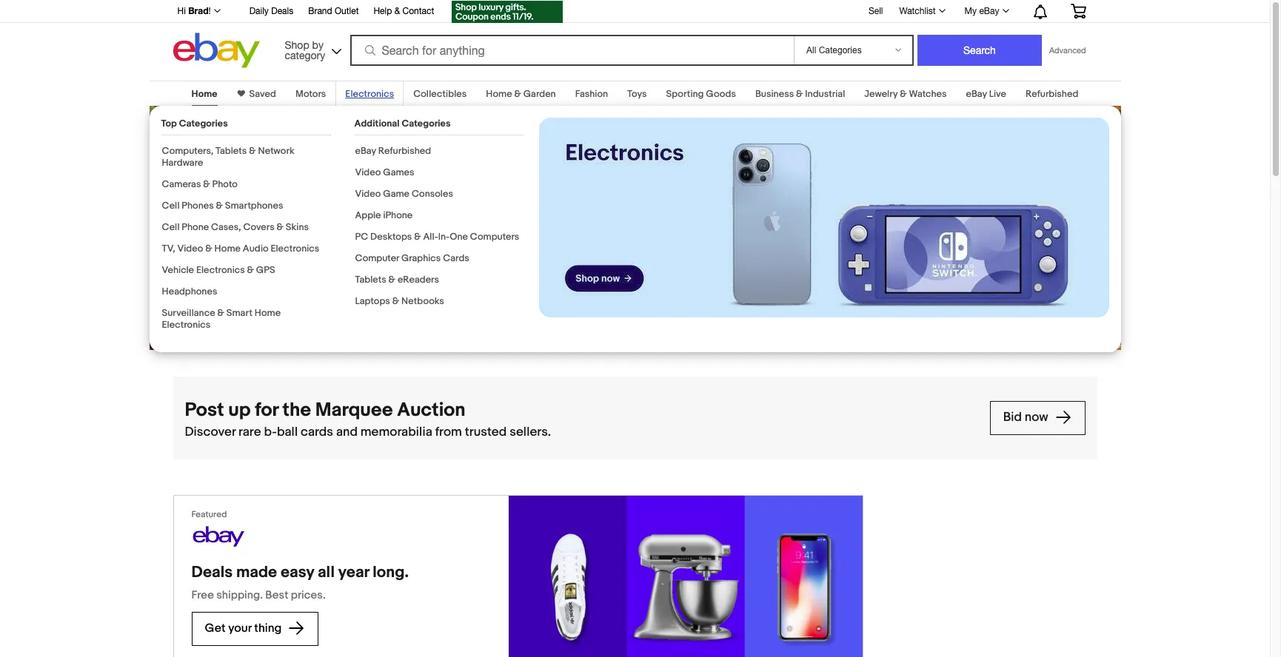 Task type: describe. For each thing, give the bounding box(es) containing it.
daily deals
[[249, 6, 293, 16]]

get the coupon image
[[452, 1, 563, 23]]

computers,
[[162, 145, 213, 157]]

& inside computers, tablets & network hardware
[[249, 145, 256, 157]]

vehicle electronics & gps link
[[162, 264, 275, 276]]

photo
[[212, 179, 238, 190]]

or
[[351, 117, 377, 152]]

home up top categories
[[192, 88, 217, 100]]

1 horizontal spatial refurbished
[[1026, 88, 1079, 100]]

ball
[[277, 425, 298, 440]]

get your thing
[[205, 622, 284, 636]]

electronics down skins
[[271, 243, 319, 255]]

& inside account 'navigation'
[[395, 6, 400, 16]]

best
[[265, 589, 288, 603]]

now for explore
[[233, 253, 256, 267]]

the
[[283, 399, 311, 422]]

tv,
[[162, 243, 175, 255]]

ebay live link
[[966, 88, 1007, 100]]

one
[[450, 231, 468, 243]]

vehicle
[[162, 264, 194, 276]]

explore now
[[186, 253, 259, 267]]

saved link
[[245, 88, 276, 100]]

sporting goods link
[[666, 88, 736, 100]]

video game consoles link
[[355, 188, 453, 200]]

cameras & photo link
[[162, 179, 238, 190]]

video games link
[[355, 167, 415, 179]]

ebay live
[[966, 88, 1007, 100]]

tablets inside additional categories element
[[355, 274, 386, 286]]

iphone
[[383, 210, 413, 221]]

deals inside deals made easy all year long. free shipping. best prices.
[[191, 564, 233, 583]]

ebay refurbished
[[355, 145, 431, 157]]

additional categories element
[[354, 118, 524, 341]]

electronics down tv, video & home audio electronics
[[196, 264, 245, 276]]

video inside top categories element
[[177, 243, 203, 255]]

home & garden link
[[486, 88, 556, 100]]

apple iphone link
[[355, 210, 413, 221]]

hi brad !
[[177, 5, 211, 16]]

games
[[383, 167, 415, 179]]

all-
[[423, 231, 438, 243]]

help & contact link
[[374, 4, 434, 20]]

additional
[[354, 118, 400, 130]]

garden
[[524, 88, 556, 100]]

adventures
[[212, 193, 281, 209]]

netbooks
[[401, 296, 444, 307]]

surveillance & smart home electronics
[[162, 307, 281, 331]]

collectibles
[[413, 88, 467, 100]]

phones
[[182, 200, 214, 212]]

advanced link
[[1042, 36, 1094, 65]]

phone
[[182, 221, 209, 233]]

& right the phones
[[216, 200, 223, 212]]

outlet
[[335, 6, 359, 16]]

smart
[[227, 307, 252, 319]]

shop by category
[[285, 39, 325, 61]]

video game consoles
[[355, 188, 453, 200]]

fashion
[[575, 88, 608, 100]]

saved
[[249, 88, 276, 100]]

covers
[[243, 221, 275, 233]]

ebay for live
[[966, 88, 987, 100]]

daily deals link
[[249, 4, 293, 20]]

up
[[228, 399, 251, 422]]

toys link
[[628, 88, 647, 100]]

with
[[284, 193, 309, 209]]

cameras
[[162, 179, 201, 190]]

consoles
[[412, 188, 453, 200]]

your for thing
[[228, 622, 252, 636]]

begin
[[173, 193, 209, 209]]

deals made easy all year long. free shipping. best prices.
[[191, 564, 409, 603]]

surveillance & smart home electronics link
[[162, 307, 281, 331]]

cards
[[443, 253, 469, 264]]

ebay inside "link"
[[980, 6, 1000, 16]]

rare
[[239, 425, 261, 440]]

video games
[[355, 167, 415, 179]]

video for video game consoles
[[355, 188, 381, 200]]

sporting
[[666, 88, 704, 100]]

for
[[255, 399, 278, 422]]

jewelry & watches link
[[865, 88, 947, 100]]

refurbished link
[[1026, 88, 1079, 100]]

home & garden
[[486, 88, 556, 100]]

contact
[[403, 6, 434, 16]]

graphics
[[401, 253, 441, 264]]

home left garden
[[486, 88, 512, 100]]

discover
[[185, 425, 236, 440]]

& left garden
[[514, 88, 521, 100]]

laptops & netbooks
[[355, 296, 444, 307]]

ereaders
[[398, 274, 439, 286]]

pc desktops & all-in-one computers link
[[355, 231, 520, 243]]

refurbished inside additional categories element
[[378, 145, 431, 157]]

audio
[[243, 243, 269, 255]]

smartphones
[[225, 200, 283, 212]]

gps
[[256, 264, 275, 276]]

watches
[[909, 88, 947, 100]]

watchlist
[[900, 6, 936, 16]]

& inside 'surveillance & smart home electronics'
[[217, 307, 224, 319]]

business & industrial
[[756, 88, 845, 100]]

sellers.
[[510, 425, 551, 440]]

& left gps
[[247, 264, 254, 276]]

bid now
[[1004, 411, 1052, 425]]

categories for tablets
[[179, 118, 228, 130]]

category
[[285, 49, 325, 61]]

cell for cell phones & smartphones
[[162, 200, 180, 212]]



Task type: vqa. For each thing, say whether or not it's contained in the screenshot.
Cell Phones & Smartphones Cell
yes



Task type: locate. For each thing, give the bounding box(es) containing it.
1 horizontal spatial deals
[[271, 6, 293, 16]]

2 categories from the left
[[402, 118, 451, 130]]

get inside get your atv or utv kitted out begin adventures with cargo bags, tires, and more.
[[173, 117, 222, 152]]

1 your from the top
[[229, 117, 286, 152]]

home inside 'surveillance & smart home electronics'
[[255, 307, 281, 319]]

tablets up photo
[[216, 145, 247, 157]]

laptops & netbooks link
[[355, 296, 444, 307]]

and inside get your atv or utv kitted out begin adventures with cargo bags, tires, and more.
[[173, 209, 196, 226]]

2 vertical spatial video
[[177, 243, 203, 255]]

hardware
[[162, 157, 203, 169]]

get for thing
[[205, 622, 226, 636]]

video
[[355, 167, 381, 179], [355, 188, 381, 200], [177, 243, 203, 255]]

& up vehicle electronics & gps in the left of the page
[[205, 243, 212, 255]]

0 horizontal spatial now
[[233, 253, 256, 267]]

shop
[[285, 39, 309, 51]]

ebay right the my
[[980, 6, 1000, 16]]

1 categories from the left
[[179, 118, 228, 130]]

post
[[185, 399, 224, 422]]

shop by category banner
[[169, 0, 1097, 72]]

top
[[161, 118, 177, 130]]

featured
[[191, 510, 227, 521]]

& left photo
[[203, 179, 210, 190]]

your shopping cart image
[[1070, 4, 1087, 19]]

2 cell from the top
[[162, 221, 180, 233]]

prices.
[[291, 589, 326, 603]]

& right help
[[395, 6, 400, 16]]

in-
[[438, 231, 450, 243]]

cell up "tv,"
[[162, 221, 180, 233]]

get up "hardware"
[[173, 117, 222, 152]]

headphones link
[[162, 286, 217, 298]]

home down cases,
[[215, 243, 241, 255]]

cards
[[301, 425, 333, 440]]

deals right 'daily'
[[271, 6, 293, 16]]

your down saved link
[[229, 117, 286, 152]]

& left skins
[[277, 221, 284, 233]]

cell down cameras
[[162, 200, 180, 212]]

& right business
[[796, 88, 803, 100]]

ebay refurbished link
[[355, 145, 431, 157]]

0 vertical spatial now
[[233, 253, 256, 267]]

1 vertical spatial get
[[205, 622, 226, 636]]

laptops
[[355, 296, 390, 307]]

video for video games
[[355, 167, 381, 179]]

trusted
[[465, 425, 507, 440]]

electronics - shop now image
[[539, 118, 1109, 318]]

business & industrial link
[[756, 88, 845, 100]]

0 horizontal spatial deals
[[191, 564, 233, 583]]

ebay inside additional categories element
[[355, 145, 376, 157]]

cell phone cases, covers & skins
[[162, 221, 309, 233]]

computer graphics cards link
[[355, 253, 469, 264]]

pc
[[355, 231, 368, 243]]

computers, tablets & network hardware link
[[162, 145, 295, 169]]

memorabilia
[[361, 425, 432, 440]]

ebay for refurbished
[[355, 145, 376, 157]]

ebay up video games
[[355, 145, 376, 157]]

2 your from the top
[[228, 622, 252, 636]]

shop by category button
[[278, 33, 345, 65]]

network
[[258, 145, 295, 157]]

1 vertical spatial tablets
[[355, 274, 386, 286]]

& up laptops & netbooks at the left of page
[[389, 274, 396, 286]]

out
[[318, 152, 361, 187]]

brand outlet
[[308, 6, 359, 16]]

kitted
[[234, 152, 312, 187]]

free
[[191, 589, 214, 603]]

live
[[989, 88, 1007, 100]]

1 vertical spatial and
[[336, 425, 358, 440]]

1 vertical spatial ebay
[[966, 88, 987, 100]]

fashion link
[[575, 88, 608, 100]]

none submit inside shop by category banner
[[918, 35, 1042, 66]]

ebay left live
[[966, 88, 987, 100]]

1 vertical spatial deals
[[191, 564, 233, 583]]

made
[[236, 564, 277, 583]]

sell
[[869, 6, 883, 16]]

your inside get your atv or utv kitted out begin adventures with cargo bags, tires, and more.
[[229, 117, 286, 152]]

computer graphics cards
[[355, 253, 469, 264]]

tablets & ereaders
[[355, 274, 439, 286]]

cell for cell phone cases, covers & skins
[[162, 221, 180, 233]]

& left network
[[249, 145, 256, 157]]

0 vertical spatial ebay
[[980, 6, 1000, 16]]

0 horizontal spatial and
[[173, 209, 196, 226]]

0 vertical spatial refurbished
[[1026, 88, 1079, 100]]

sporting goods
[[666, 88, 736, 100]]

home right smart
[[255, 307, 281, 319]]

electronics inside 'surveillance & smart home electronics'
[[162, 319, 211, 331]]

cases,
[[211, 221, 241, 233]]

1 horizontal spatial now
[[1025, 411, 1049, 425]]

None submit
[[918, 35, 1042, 66]]

top categories
[[161, 118, 228, 130]]

2 vertical spatial ebay
[[355, 145, 376, 157]]

game
[[383, 188, 410, 200]]

easy
[[281, 564, 314, 583]]

categories down "collectibles" link
[[402, 118, 451, 130]]

electronics link
[[345, 88, 394, 100]]

your left thing
[[228, 622, 252, 636]]

1 horizontal spatial tablets
[[355, 274, 386, 286]]

daily
[[249, 6, 269, 16]]

Search for anything text field
[[352, 36, 791, 64]]

surveillance
[[162, 307, 215, 319]]

industrial
[[805, 88, 845, 100]]

refurbished down advanced
[[1026, 88, 1079, 100]]

0 vertical spatial tablets
[[216, 145, 247, 157]]

0 horizontal spatial categories
[[179, 118, 228, 130]]

brand
[[308, 6, 332, 16]]

1 vertical spatial cell
[[162, 221, 180, 233]]

electronics down headphones link
[[162, 319, 211, 331]]

bid now link
[[990, 401, 1086, 436]]

1 vertical spatial video
[[355, 188, 381, 200]]

categories for refurbished
[[402, 118, 451, 130]]

top categories element
[[161, 118, 331, 341]]

sell link
[[862, 6, 890, 16]]

1 cell from the top
[[162, 200, 180, 212]]

and down begin
[[173, 209, 196, 226]]

tv, video & home audio electronics link
[[162, 243, 319, 255]]

0 vertical spatial and
[[173, 209, 196, 226]]

atv
[[292, 117, 344, 152]]

more.
[[199, 209, 234, 226]]

1 horizontal spatial categories
[[402, 118, 451, 130]]

and down marquee
[[336, 425, 358, 440]]

1 vertical spatial now
[[1025, 411, 1049, 425]]

refurbished up games
[[378, 145, 431, 157]]

0 vertical spatial video
[[355, 167, 381, 179]]

explore
[[186, 253, 230, 267]]

get down free
[[205, 622, 226, 636]]

apple
[[355, 210, 381, 221]]

get your atv or utv kitted out main content
[[0, 72, 1270, 658]]

0 horizontal spatial refurbished
[[378, 145, 431, 157]]

ebay
[[980, 6, 1000, 16], [966, 88, 987, 100], [355, 145, 376, 157]]

video up apple
[[355, 188, 381, 200]]

get for atv
[[173, 117, 222, 152]]

cargo
[[312, 193, 348, 209]]

your for atv
[[229, 117, 286, 152]]

your
[[229, 117, 286, 152], [228, 622, 252, 636]]

deals
[[271, 6, 293, 16], [191, 564, 233, 583]]

brand outlet link
[[308, 4, 359, 20]]

& left smart
[[217, 307, 224, 319]]

categories up computers,
[[179, 118, 228, 130]]

1 vertical spatial your
[[228, 622, 252, 636]]

additional categories
[[354, 118, 451, 130]]

deals inside account 'navigation'
[[271, 6, 293, 16]]

now for bid
[[1025, 411, 1049, 425]]

1 horizontal spatial and
[[336, 425, 358, 440]]

account navigation
[[169, 0, 1097, 25]]

video up bags,
[[355, 167, 381, 179]]

goods
[[706, 88, 736, 100]]

and
[[173, 209, 196, 226], [336, 425, 358, 440]]

1 vertical spatial refurbished
[[378, 145, 431, 157]]

& right jewelry
[[900, 88, 907, 100]]

0 vertical spatial cell
[[162, 200, 180, 212]]

apple iphone
[[355, 210, 413, 221]]

get your atv or utv kitted out begin adventures with cargo bags, tires, and more.
[[173, 117, 418, 226]]

b-
[[264, 425, 277, 440]]

long.
[[373, 564, 409, 583]]

0 vertical spatial your
[[229, 117, 286, 152]]

& down tablets & ereaders 'link'
[[392, 296, 399, 307]]

computers, tablets & network hardware
[[162, 145, 295, 169]]

business
[[756, 88, 794, 100]]

tablets & ereaders link
[[355, 274, 439, 286]]

pc desktops & all-in-one computers
[[355, 231, 520, 243]]

0 horizontal spatial tablets
[[216, 145, 247, 157]]

desktops
[[370, 231, 412, 243]]

0 vertical spatial deals
[[271, 6, 293, 16]]

0 vertical spatial get
[[173, 117, 222, 152]]

electronics up additional
[[345, 88, 394, 100]]

and inside post up for the marquee auction discover rare b-ball cards and memorabilia from trusted sellers.
[[336, 425, 358, 440]]

get
[[173, 117, 222, 152], [205, 622, 226, 636]]

cell
[[162, 200, 180, 212], [162, 221, 180, 233]]

tv, video & home audio electronics
[[162, 243, 319, 255]]

electronics
[[345, 88, 394, 100], [271, 243, 319, 255], [196, 264, 245, 276], [162, 319, 211, 331]]

video right "tv,"
[[177, 243, 203, 255]]

hi
[[177, 6, 186, 16]]

help & contact
[[374, 6, 434, 16]]

computers
[[470, 231, 520, 243]]

toys
[[628, 88, 647, 100]]

deals up free
[[191, 564, 233, 583]]

my ebay link
[[957, 2, 1016, 20]]

tablets inside computers, tablets & network hardware
[[216, 145, 247, 157]]

& left the all-
[[414, 231, 421, 243]]

year
[[338, 564, 369, 583]]

tablets up "laptops"
[[355, 274, 386, 286]]

cell phone cases, covers & skins link
[[162, 221, 309, 233]]



